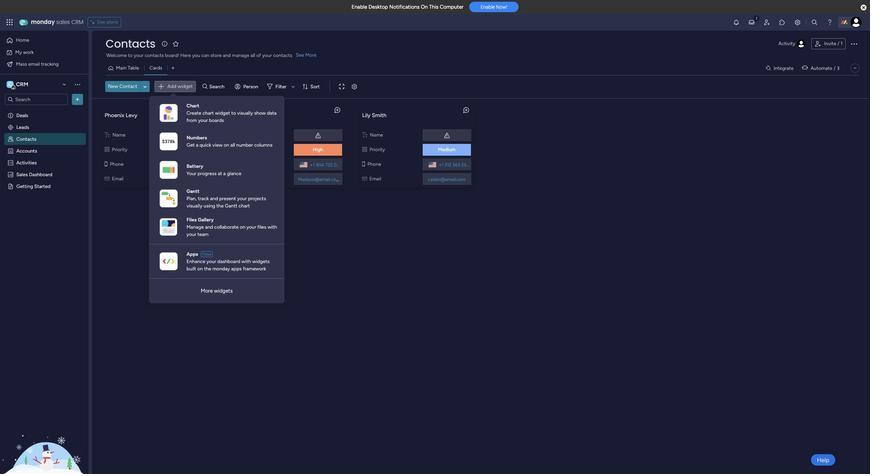 Task type: locate. For each thing, give the bounding box(es) containing it.
0 horizontal spatial /
[[834, 65, 836, 71]]

0499
[[334, 162, 345, 167]]

3 v2 status outline image from the left
[[362, 146, 367, 152]]

activities
[[16, 160, 37, 165]]

alex
[[234, 112, 244, 118]]

1 priority from the left
[[112, 146, 128, 152]]

your right from
[[198, 117, 208, 123]]

monday sales crm
[[31, 18, 83, 26]]

show
[[254, 110, 266, 116]]

computer
[[440, 4, 464, 10]]

1 vertical spatial /
[[834, 65, 836, 71]]

the down enhance
[[204, 266, 211, 272]]

from
[[187, 117, 197, 123]]

0 horizontal spatial dapulse text column image
[[105, 132, 110, 138]]

1 horizontal spatial visually
[[237, 110, 253, 116]]

/ left 1
[[838, 41, 840, 47]]

phoenix@email.com link
[[168, 177, 212, 182]]

0 horizontal spatial visually
[[187, 203, 202, 209]]

to left green
[[231, 110, 236, 116]]

crm
[[71, 18, 83, 26], [16, 81, 28, 88]]

2 +1 from the left
[[310, 162, 315, 167]]

1 v2 status outline image from the left
[[105, 146, 110, 152]]

1 vertical spatial see
[[296, 52, 304, 58]]

chart up boards
[[203, 110, 214, 116]]

a inside "battery your progress at a glance"
[[223, 171, 226, 177]]

1 horizontal spatial with
[[268, 224, 277, 230]]

on right view
[[224, 142, 229, 148]]

v2 status outline image right view
[[234, 146, 238, 152]]

visually
[[237, 110, 253, 116], [187, 203, 202, 209]]

2 horizontal spatial email
[[370, 176, 381, 182]]

1 vertical spatial visually
[[187, 203, 202, 209]]

1 vertical spatial monday
[[213, 266, 230, 272]]

cards button
[[144, 63, 168, 74]]

your right enhance
[[207, 258, 216, 264]]

crm right workspace image
[[16, 81, 28, 88]]

1 horizontal spatial a
[[223, 171, 226, 177]]

v2 email column image
[[234, 176, 238, 182], [362, 176, 367, 182]]

3 +1 from the left
[[439, 162, 444, 167]]

2 email from the left
[[241, 176, 253, 182]]

widget right add
[[178, 83, 193, 89]]

0 vertical spatial contacts
[[106, 36, 156, 51]]

v2 status outline image
[[105, 146, 110, 152], [234, 146, 238, 152], [362, 146, 367, 152]]

1 horizontal spatial gantt
[[225, 203, 238, 209]]

name for phoenix
[[113, 132, 126, 138]]

1 horizontal spatial contacts
[[273, 52, 292, 58]]

welcome
[[106, 52, 127, 58]]

plan,
[[187, 195, 197, 201]]

your down manage
[[187, 231, 196, 237]]

1 horizontal spatial contacts
[[106, 36, 156, 51]]

2 horizontal spatial v2 status outline image
[[362, 146, 367, 152]]

add view image
[[172, 66, 175, 71]]

monday down dashboard
[[213, 266, 230, 272]]

help button
[[812, 454, 836, 466]]

v2 mobile phone image
[[105, 161, 108, 167], [362, 161, 365, 167]]

and right store
[[223, 52, 231, 58]]

0 horizontal spatial chart
[[203, 110, 214, 116]]

add widget button
[[155, 81, 196, 92]]

your
[[134, 52, 144, 58], [262, 52, 272, 58], [198, 117, 208, 123], [237, 195, 247, 201], [247, 224, 256, 230], [187, 231, 196, 237], [207, 258, 216, 264]]

filter
[[276, 84, 287, 90]]

1
[[841, 41, 843, 47]]

monday
[[31, 18, 55, 26], [213, 266, 230, 272]]

a right 'at'
[[223, 171, 226, 177]]

1 horizontal spatial monday
[[213, 266, 230, 272]]

chart
[[187, 103, 199, 109]]

1 horizontal spatial the
[[217, 203, 224, 209]]

0 horizontal spatial phone
[[110, 161, 124, 167]]

1 horizontal spatial v2 status outline image
[[234, 146, 238, 152]]

1 horizontal spatial chart
[[239, 203, 250, 209]]

my work button
[[4, 47, 75, 58]]

built
[[187, 266, 196, 272]]

1 email from the left
[[112, 176, 124, 182]]

options image
[[850, 40, 859, 48]]

gantt up "plan,"
[[187, 188, 200, 194]]

medium
[[438, 146, 456, 152]]

1 horizontal spatial v2 email column image
[[362, 176, 367, 182]]

more down enhance
[[201, 288, 213, 294]]

and for files gallery
[[205, 224, 213, 230]]

chart down projects
[[239, 203, 250, 209]]

0 vertical spatial monday
[[31, 18, 55, 26]]

0 vertical spatial new
[[108, 83, 118, 89]]

help image
[[827, 19, 834, 26]]

1 vertical spatial on
[[240, 224, 245, 230]]

1 vertical spatial new
[[202, 251, 211, 257]]

monday up home button
[[31, 18, 55, 26]]

phoenix
[[105, 112, 124, 118]]

1 horizontal spatial widget
[[215, 110, 230, 116]]

0 vertical spatial widgets
[[252, 258, 270, 264]]

+1 for smith
[[439, 162, 444, 167]]

1 vertical spatial widgets
[[214, 288, 233, 294]]

priority down smith
[[370, 146, 385, 152]]

0 horizontal spatial to
[[128, 52, 133, 58]]

0 horizontal spatial new
[[108, 83, 118, 89]]

chart inside chart create chart widget to visually show data from your boards
[[203, 110, 214, 116]]

1 vertical spatial widget
[[215, 110, 230, 116]]

widget
[[178, 83, 193, 89], [215, 110, 230, 116]]

enable left now!
[[481, 4, 495, 10]]

1 dapulse text column image from the left
[[105, 132, 110, 138]]

all left number
[[231, 142, 235, 148]]

store
[[210, 52, 222, 58]]

2 priority from the left
[[241, 146, 256, 152]]

with right files
[[268, 224, 277, 230]]

main
[[116, 65, 127, 71]]

2 phone from the left
[[368, 161, 381, 167]]

high for phoenix levy
[[184, 146, 195, 152]]

0 horizontal spatial see
[[97, 19, 105, 25]]

more inside welcome to your contacts board! here you can store and manage all of your contacts see more
[[305, 52, 317, 58]]

1 vertical spatial a
[[223, 171, 226, 177]]

your right present
[[237, 195, 247, 201]]

1 high from the left
[[184, 146, 195, 152]]

high up '854' on the top of page
[[313, 146, 323, 152]]

1 horizontal spatial high
[[313, 146, 323, 152]]

dapulse text column image for phoenix levy
[[105, 132, 110, 138]]

1 horizontal spatial email
[[241, 176, 253, 182]]

dashboard
[[217, 258, 240, 264]]

1 horizontal spatial widgets
[[252, 258, 270, 264]]

lottie animation image
[[0, 404, 89, 474]]

autopilot image
[[802, 63, 808, 72]]

1 horizontal spatial enable
[[481, 4, 495, 10]]

with up the framework
[[242, 258, 251, 264]]

on inside files gallery manage and collaborate on your files with your team
[[240, 224, 245, 230]]

see up arrow down image
[[296, 52, 304, 58]]

progress
[[198, 171, 217, 177]]

contacts
[[106, 36, 156, 51], [16, 136, 36, 142]]

1 vertical spatial and
[[210, 195, 218, 201]]

and inside the gantt plan, track and present your projects visually using the gantt chart
[[210, 195, 218, 201]]

v2 search image
[[203, 83, 208, 91]]

with inside enhance your dashboard with widgets built on the monday apps framework
[[242, 258, 251, 264]]

mass
[[16, 61, 27, 67]]

work
[[23, 49, 34, 55]]

0 horizontal spatial a
[[196, 142, 198, 148]]

numbers get a quick view on all number columns
[[187, 135, 273, 148]]

projects
[[248, 195, 266, 201]]

0 horizontal spatial more
[[201, 288, 213, 294]]

1 horizontal spatial all
[[251, 52, 255, 58]]

new
[[108, 83, 118, 89], [202, 251, 211, 257]]

on for collaborate
[[240, 224, 245, 230]]

to
[[128, 52, 133, 58], [231, 110, 236, 116]]

enhance
[[187, 258, 205, 264]]

and for gantt
[[210, 195, 218, 201]]

widget up boards
[[215, 110, 230, 116]]

0 horizontal spatial priority
[[112, 146, 128, 152]]

widgets down apps
[[214, 288, 233, 294]]

0 vertical spatial more
[[305, 52, 317, 58]]

5698
[[205, 162, 216, 167]]

1 vertical spatial to
[[231, 110, 236, 116]]

0 vertical spatial and
[[223, 52, 231, 58]]

v2 mobile phone image up v2 email column icon on the top left of page
[[105, 161, 108, 167]]

deals
[[16, 112, 28, 118]]

crm inside workspace selection element
[[16, 81, 28, 88]]

visually down "plan,"
[[187, 203, 202, 209]]

+1 for green
[[310, 162, 315, 167]]

2 vertical spatial on
[[197, 266, 203, 272]]

collapse board header image
[[853, 65, 858, 71]]

1 vertical spatial crm
[[16, 81, 28, 88]]

widgets up the framework
[[252, 258, 270, 264]]

more up sort popup button
[[305, 52, 317, 58]]

widget inside chart create chart widget to visually show data from your boards
[[215, 110, 230, 116]]

0 horizontal spatial contacts
[[16, 136, 36, 142]]

on down enhance
[[197, 266, 203, 272]]

new for new
[[202, 251, 211, 257]]

your up table
[[134, 52, 144, 58]]

contacts up accounts
[[16, 136, 36, 142]]

widgets
[[252, 258, 270, 264], [214, 288, 233, 294]]

contacts up cards
[[145, 52, 164, 58]]

1 horizontal spatial see
[[296, 52, 304, 58]]

1 horizontal spatial +1
[[310, 162, 315, 167]]

1 +1 from the left
[[182, 162, 186, 167]]

sales dashboard
[[16, 171, 52, 177]]

board!
[[165, 52, 179, 58]]

your inside enhance your dashboard with widgets built on the monday apps framework
[[207, 258, 216, 264]]

c
[[8, 81, 12, 87]]

files gallery manage and collaborate on your files with your team
[[187, 217, 277, 237]]

+1 left '854' on the top of page
[[310, 162, 315, 167]]

0 horizontal spatial email
[[112, 176, 124, 182]]

0 horizontal spatial crm
[[16, 81, 28, 88]]

1 v2 mobile phone image from the left
[[105, 161, 108, 167]]

contacts up welcome
[[106, 36, 156, 51]]

gantt
[[187, 188, 200, 194], [225, 203, 238, 209]]

the inside enhance your dashboard with widgets built on the monday apps framework
[[204, 266, 211, 272]]

see inside "see plans" button
[[97, 19, 105, 25]]

dashboard
[[29, 171, 52, 177]]

2 v2 mobile phone image from the left
[[362, 161, 365, 167]]

0 vertical spatial to
[[128, 52, 133, 58]]

row group
[[95, 101, 868, 193]]

0 horizontal spatial high
[[184, 146, 195, 152]]

getting started
[[16, 183, 51, 189]]

0 horizontal spatial all
[[231, 142, 235, 148]]

0 vertical spatial visually
[[237, 110, 253, 116]]

and inside files gallery manage and collaborate on your files with your team
[[205, 224, 213, 230]]

gantt down present
[[225, 203, 238, 209]]

1 vertical spatial more
[[201, 288, 213, 294]]

name down lily smith at the left
[[370, 132, 383, 138]]

create
[[187, 110, 201, 116]]

v2 mobile phone image for lily smith
[[362, 161, 365, 167]]

using
[[204, 203, 215, 209]]

1 image
[[754, 14, 760, 22]]

mass email tracking button
[[4, 59, 75, 70]]

0 horizontal spatial name
[[113, 132, 126, 138]]

all left of
[[251, 52, 255, 58]]

0 vertical spatial on
[[224, 142, 229, 148]]

1 vertical spatial chart
[[239, 203, 250, 209]]

collaborate
[[214, 224, 239, 230]]

v2 mobile phone image right 0499 on the top left of the page
[[362, 161, 365, 167]]

levy
[[126, 112, 137, 118]]

option
[[0, 109, 89, 110]]

2 horizontal spatial +1
[[439, 162, 444, 167]]

green
[[246, 112, 261, 118]]

person
[[243, 84, 258, 90]]

widgets inside enhance your dashboard with widgets built on the monday apps framework
[[252, 258, 270, 264]]

1 name from the left
[[113, 132, 126, 138]]

0 horizontal spatial the
[[204, 266, 211, 272]]

+1 left 312
[[439, 162, 444, 167]]

0 horizontal spatial enable
[[352, 4, 367, 10]]

new left contact
[[108, 83, 118, 89]]

manage
[[187, 224, 204, 230]]

row group containing phoenix levy
[[95, 101, 868, 193]]

new up enhance
[[202, 251, 211, 257]]

1 phone from the left
[[110, 161, 124, 167]]

a inside numbers get a quick view on all number columns
[[196, 142, 198, 148]]

search everything image
[[811, 19, 818, 26]]

a right get
[[196, 142, 198, 148]]

722
[[325, 162, 333, 167]]

1 vertical spatial the
[[204, 266, 211, 272]]

priority for levy
[[112, 146, 128, 152]]

0 vertical spatial gantt
[[187, 188, 200, 194]]

1 horizontal spatial phone
[[368, 161, 381, 167]]

chart
[[203, 110, 214, 116], [239, 203, 250, 209]]

+1 left 325
[[182, 162, 186, 167]]

the inside the gantt plan, track and present your projects visually using the gantt chart
[[217, 203, 224, 209]]

and down gallery
[[205, 224, 213, 230]]

on for view
[[224, 142, 229, 148]]

battery
[[187, 163, 203, 169]]

1 horizontal spatial more
[[305, 52, 317, 58]]

0 vertical spatial all
[[251, 52, 255, 58]]

Search in workspace field
[[15, 95, 58, 103]]

emails settings image
[[794, 19, 801, 26]]

name down phoenix levy
[[113, 132, 126, 138]]

to down contacts field
[[128, 52, 133, 58]]

new inside button
[[108, 83, 118, 89]]

enable for enable now!
[[481, 4, 495, 10]]

email
[[112, 176, 124, 182], [241, 176, 253, 182], [370, 176, 381, 182]]

+1 325 478 5698
[[182, 162, 216, 167]]

enable for enable desktop notifications on this computer
[[352, 4, 367, 10]]

0 vertical spatial with
[[268, 224, 277, 230]]

0 horizontal spatial v2 mobile phone image
[[105, 161, 108, 167]]

2 contacts from the left
[[273, 52, 292, 58]]

dapulse text column image down 'lily'
[[362, 132, 368, 138]]

1 horizontal spatial dapulse text column image
[[362, 132, 368, 138]]

invite / 1 button
[[812, 38, 846, 49]]

1 v2 email column image from the left
[[234, 176, 238, 182]]

0 horizontal spatial with
[[242, 258, 251, 264]]

enable left 'desktop'
[[352, 4, 367, 10]]

1 vertical spatial with
[[242, 258, 251, 264]]

+1 for levy
[[182, 162, 186, 167]]

arrow down image
[[289, 82, 297, 91]]

show board description image
[[160, 40, 169, 47]]

new contact button
[[105, 81, 140, 92]]

1 horizontal spatial priority
[[241, 146, 256, 152]]

your left files
[[247, 224, 256, 230]]

see left 'plans'
[[97, 19, 105, 25]]

3 email from the left
[[370, 176, 381, 182]]

2 horizontal spatial priority
[[370, 146, 385, 152]]

0 horizontal spatial monday
[[31, 18, 55, 26]]

a
[[196, 142, 198, 148], [223, 171, 226, 177]]

0 vertical spatial /
[[838, 41, 840, 47]]

0 horizontal spatial v2 email column image
[[234, 176, 238, 182]]

visually inside chart create chart widget to visually show data from your boards
[[237, 110, 253, 116]]

my
[[15, 49, 22, 55]]

2 vertical spatial and
[[205, 224, 213, 230]]

and up 'using'
[[210, 195, 218, 201]]

dapulse text column image down "phoenix"
[[105, 132, 110, 138]]

your right of
[[262, 52, 272, 58]]

see inside welcome to your contacts board! here you can store and manage all of your contacts see more
[[296, 52, 304, 58]]

1 horizontal spatial crm
[[71, 18, 83, 26]]

1 vertical spatial contacts
[[16, 136, 36, 142]]

all
[[251, 52, 255, 58], [231, 142, 235, 148]]

priority up the glance
[[241, 146, 256, 152]]

on right collaborate on the left top
[[240, 224, 245, 230]]

enable inside enable now! button
[[481, 4, 495, 10]]

2 v2 email column image from the left
[[362, 176, 367, 182]]

dapulse text column image
[[105, 132, 110, 138], [362, 132, 368, 138]]

0 vertical spatial chart
[[203, 110, 214, 116]]

854
[[316, 162, 324, 167]]

name
[[113, 132, 126, 138], [370, 132, 383, 138]]

0 horizontal spatial +1
[[182, 162, 186, 167]]

0 horizontal spatial on
[[197, 266, 203, 272]]

contacts left see more link
[[273, 52, 292, 58]]

2 name from the left
[[370, 132, 383, 138]]

2 v2 status outline image from the left
[[234, 146, 238, 152]]

notifications
[[389, 4, 420, 10]]

0 vertical spatial a
[[196, 142, 198, 148]]

1 horizontal spatial /
[[838, 41, 840, 47]]

dapulse integrations image
[[766, 66, 771, 71]]

priority for green
[[241, 146, 256, 152]]

email
[[28, 61, 40, 67]]

0 horizontal spatial gantt
[[187, 188, 200, 194]]

Contacts field
[[104, 36, 157, 51]]

0 horizontal spatial widget
[[178, 83, 193, 89]]

1 horizontal spatial to
[[231, 110, 236, 116]]

3 priority from the left
[[370, 146, 385, 152]]

you
[[192, 52, 200, 58]]

leilani@email.com
[[428, 177, 466, 182]]

/ left 3
[[834, 65, 836, 71]]

2 high from the left
[[313, 146, 323, 152]]

1 horizontal spatial name
[[370, 132, 383, 138]]

v2 status outline image for alex green
[[234, 146, 238, 152]]

the down present
[[217, 203, 224, 209]]

high down numbers
[[184, 146, 195, 152]]

priority down phoenix levy
[[112, 146, 128, 152]]

list box
[[0, 108, 89, 286]]

0 horizontal spatial v2 status outline image
[[105, 146, 110, 152]]

1 vertical spatial all
[[231, 142, 235, 148]]

v2 status outline image down 'lily'
[[362, 146, 367, 152]]

all inside welcome to your contacts board! here you can store and manage all of your contacts see more
[[251, 52, 255, 58]]

/ inside button
[[838, 41, 840, 47]]

crm right "sales" in the top of the page
[[71, 18, 83, 26]]

on inside numbers get a quick view on all number columns
[[224, 142, 229, 148]]

visually left show
[[237, 110, 253, 116]]

2 dapulse text column image from the left
[[362, 132, 368, 138]]

0 vertical spatial the
[[217, 203, 224, 209]]

and
[[223, 52, 231, 58], [210, 195, 218, 201], [205, 224, 213, 230]]

v2 status outline image up v2 email column icon on the top left of page
[[105, 146, 110, 152]]

1 horizontal spatial new
[[202, 251, 211, 257]]

1 horizontal spatial on
[[224, 142, 229, 148]]

1 horizontal spatial v2 mobile phone image
[[362, 161, 365, 167]]



Task type: describe. For each thing, give the bounding box(es) containing it.
/ for 1
[[838, 41, 840, 47]]

glance
[[227, 171, 241, 177]]

3
[[837, 65, 840, 71]]

person button
[[232, 81, 262, 92]]

chart create chart widget to visually show data from your boards
[[187, 103, 277, 123]]

now!
[[496, 4, 507, 10]]

dapulse text column image for lily smith
[[362, 132, 368, 138]]

integrate
[[774, 65, 794, 71]]

v2 email column image for alex green
[[234, 176, 238, 182]]

Search field
[[208, 82, 228, 91]]

christina overa image
[[851, 17, 862, 28]]

here
[[180, 52, 191, 58]]

workspace options image
[[74, 81, 81, 88]]

+1 312 563 2541
[[439, 162, 471, 167]]

angle down image
[[143, 84, 147, 89]]

help
[[817, 456, 830, 463]]

invite / 1
[[825, 41, 843, 47]]

lily
[[362, 112, 371, 118]]

sort button
[[300, 81, 324, 92]]

email for alex
[[241, 176, 253, 182]]

lottie animation element
[[0, 404, 89, 474]]

main table button
[[105, 63, 144, 74]]

data
[[267, 110, 277, 116]]

accounts
[[16, 148, 37, 154]]

battery your progress at a glance
[[187, 163, 241, 177]]

apps image
[[779, 19, 786, 26]]

workspace image
[[7, 81, 14, 88]]

getting
[[16, 183, 33, 189]]

phone for lily
[[368, 161, 381, 167]]

+1 854 722 0499 link
[[308, 160, 345, 169]]

see plans button
[[88, 17, 121, 27]]

sales
[[16, 171, 28, 177]]

v2 status outline image for lily smith
[[362, 146, 367, 152]]

columns
[[254, 142, 273, 148]]

visually inside the gantt plan, track and present your projects visually using the gantt chart
[[187, 203, 202, 209]]

mass email tracking
[[16, 61, 59, 67]]

and inside welcome to your contacts board! here you can store and manage all of your contacts see more
[[223, 52, 231, 58]]

add
[[168, 83, 176, 89]]

options image
[[74, 96, 81, 103]]

312
[[445, 162, 452, 167]]

email for lily
[[370, 176, 381, 182]]

see more link
[[295, 52, 317, 59]]

enable now! button
[[469, 2, 519, 12]]

home button
[[4, 35, 75, 46]]

phoenix@email.com
[[169, 177, 210, 182]]

invite members image
[[764, 19, 771, 26]]

files
[[187, 217, 197, 223]]

can
[[201, 52, 209, 58]]

563
[[453, 162, 461, 167]]

email for phoenix
[[112, 176, 124, 182]]

high for alex green
[[313, 146, 323, 152]]

invite
[[825, 41, 837, 47]]

notifications image
[[733, 19, 740, 26]]

+1 312 563 2541 link
[[436, 160, 471, 169]]

your inside the gantt plan, track and present your projects visually using the gantt chart
[[237, 195, 247, 201]]

with inside files gallery manage and collaborate on your files with your team
[[268, 224, 277, 230]]

add widget
[[168, 83, 193, 89]]

see plans
[[97, 19, 118, 25]]

gallery
[[198, 217, 214, 223]]

v2 email column image
[[105, 176, 110, 182]]

quick
[[200, 142, 211, 148]]

v2 status outline image for phoenix levy
[[105, 146, 110, 152]]

plans
[[106, 19, 118, 25]]

select product image
[[6, 19, 13, 26]]

main table
[[116, 65, 139, 71]]

list box containing deals
[[0, 108, 89, 286]]

1 contacts from the left
[[145, 52, 164, 58]]

to inside welcome to your contacts board! here you can store and manage all of your contacts see more
[[128, 52, 133, 58]]

automate
[[811, 65, 833, 71]]

new for new contact
[[108, 83, 118, 89]]

your inside chart create chart widget to visually show data from your boards
[[198, 117, 208, 123]]

tracking
[[41, 61, 59, 67]]

dapulse close image
[[861, 4, 867, 11]]

1 vertical spatial gantt
[[225, 203, 238, 209]]

madison@email.com link
[[297, 177, 342, 182]]

boards
[[209, 117, 224, 123]]

madison@email.com
[[298, 177, 340, 182]]

apps
[[187, 251, 198, 257]]

get
[[187, 142, 195, 148]]

add to favorites image
[[172, 40, 179, 47]]

leads
[[16, 124, 29, 130]]

numbers
[[187, 135, 207, 141]]

gantt plan, track and present your projects visually using the gantt chart
[[187, 188, 266, 209]]

files
[[258, 224, 266, 230]]

contacts inside 'list box'
[[16, 136, 36, 142]]

chart inside the gantt plan, track and present your projects visually using the gantt chart
[[239, 203, 250, 209]]

team
[[198, 231, 209, 237]]

framework
[[243, 266, 266, 272]]

public dashboard image
[[7, 171, 14, 178]]

name for lily
[[370, 132, 383, 138]]

leilani@email.com link
[[427, 177, 467, 182]]

number
[[236, 142, 253, 148]]

phone for phoenix
[[110, 161, 124, 167]]

filter button
[[265, 81, 297, 92]]

public board image
[[7, 183, 14, 189]]

to inside chart create chart widget to visually show data from your boards
[[231, 110, 236, 116]]

monday inside enhance your dashboard with widgets built on the monday apps framework
[[213, 266, 230, 272]]

all inside numbers get a quick view on all number columns
[[231, 142, 235, 148]]

home
[[16, 37, 29, 43]]

more widgets
[[201, 288, 233, 294]]

enable desktop notifications on this computer
[[352, 4, 464, 10]]

apps
[[231, 266, 242, 272]]

track
[[198, 195, 209, 201]]

inbox image
[[749, 19, 756, 26]]

+1 325 478 5698 link
[[179, 160, 216, 169]]

on inside enhance your dashboard with widgets built on the monday apps framework
[[197, 266, 203, 272]]

smith
[[372, 112, 387, 118]]

sales
[[56, 18, 70, 26]]

alex green
[[234, 112, 261, 118]]

priority for smith
[[370, 146, 385, 152]]

enhance your dashboard with widgets built on the monday apps framework
[[187, 258, 270, 272]]

325
[[187, 162, 195, 167]]

widget inside popup button
[[178, 83, 193, 89]]

v2 mobile phone image for phoenix levy
[[105, 161, 108, 167]]

welcome to your contacts board! here you can store and manage all of your contacts see more
[[106, 52, 317, 58]]

2541
[[462, 162, 471, 167]]

sort
[[311, 84, 320, 90]]

workspace selection element
[[7, 80, 29, 89]]

v2 email column image for lily smith
[[362, 176, 367, 182]]

enable now!
[[481, 4, 507, 10]]

0 horizontal spatial widgets
[[214, 288, 233, 294]]

/ for 3
[[834, 65, 836, 71]]

desktop
[[369, 4, 388, 10]]

478
[[196, 162, 204, 167]]



Task type: vqa. For each thing, say whether or not it's contained in the screenshot.
the left The Meeting
no



